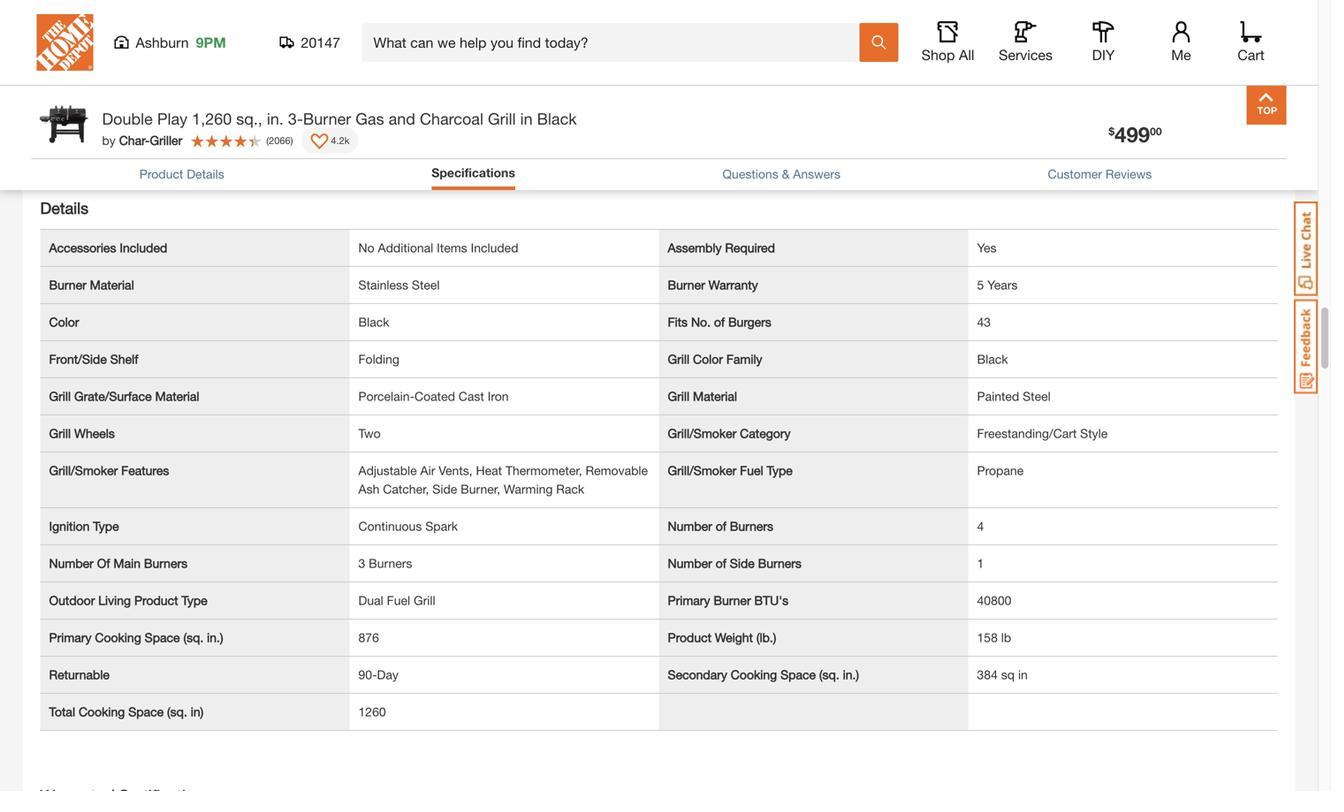 Task type: locate. For each thing, give the bounding box(es) containing it.
0 vertical spatial in.)
[[207, 630, 223, 645]]

0 horizontal spatial side
[[432, 482, 457, 496]]

weight
[[715, 630, 753, 645]]

me
[[1171, 46, 1191, 63]]

diy
[[1092, 46, 1115, 63]]

0 vertical spatial cooking
[[95, 630, 141, 645]]

2 horizontal spatial type
[[767, 463, 793, 478]]

of
[[97, 556, 110, 571]]

fuel down category
[[740, 463, 763, 478]]

fits no. of burgers
[[668, 315, 771, 329]]

2 horizontal spatial material
[[693, 389, 737, 403]]

grill/smoker for grill/smoker fuel type
[[668, 463, 736, 478]]

1 vertical spatial fuel
[[387, 593, 410, 608]]

ash
[[358, 482, 379, 496]]

sq
[[1001, 667, 1015, 682]]

0 vertical spatial primary
[[668, 593, 710, 608]]

1 vertical spatial of
[[716, 519, 726, 533]]

grill/smoker down grill material
[[668, 426, 736, 441]]

dual
[[358, 593, 383, 608]]

spark
[[425, 519, 458, 533]]

assembled up by
[[49, 117, 111, 131]]

of up number of side burners
[[716, 519, 726, 533]]

1 horizontal spatial included
[[471, 240, 518, 255]]

)
[[290, 135, 293, 146]]

steel for stainless steel
[[412, 278, 440, 292]]

499
[[1115, 122, 1150, 147]]

charcoal
[[420, 109, 483, 128]]

grill/smoker down grill/smoker category
[[668, 463, 736, 478]]

side down vents,
[[432, 482, 457, 496]]

0 horizontal spatial fuel
[[387, 593, 410, 608]]

dual fuel grill
[[358, 593, 435, 608]]

1 vertical spatial side
[[730, 556, 755, 571]]

in right charcoal
[[520, 109, 533, 128]]

grill for grill wheels
[[49, 426, 71, 441]]

dimensions
[[40, 38, 123, 57]]

in.) for secondary cooking space (sq. in.)
[[843, 667, 859, 682]]

reviews
[[1106, 167, 1152, 181]]

product details
[[139, 167, 224, 181]]

of
[[714, 315, 725, 329], [716, 519, 726, 533], [716, 556, 726, 571]]

1 horizontal spatial primary
[[668, 593, 710, 608]]

sq.,
[[236, 109, 262, 128]]

type up "primary cooking space (sq. in.)" on the bottom of the page
[[182, 593, 207, 608]]

outdoor living product type
[[49, 593, 207, 608]]

product down griller
[[139, 167, 183, 181]]

color
[[49, 315, 79, 329], [693, 352, 723, 366]]

0 horizontal spatial material
[[90, 278, 134, 292]]

1,260
[[192, 109, 232, 128]]

in right 66.00
[[393, 80, 402, 94]]

burner up weight
[[714, 593, 751, 608]]

0 horizontal spatial included
[[120, 240, 167, 255]]

3
[[358, 556, 365, 571]]

shop all button
[[920, 21, 976, 64]]

2 vertical spatial product
[[668, 630, 712, 645]]

0 vertical spatial space
[[145, 630, 180, 645]]

primary down outdoor
[[49, 630, 91, 645]]

1 horizontal spatial details
[[187, 167, 224, 181]]

number left of on the left
[[49, 556, 94, 571]]

cooking down (lb.)
[[731, 667, 777, 682]]

2066
[[269, 135, 290, 146]]

two
[[358, 426, 381, 441]]

(in.) up griller
[[150, 117, 169, 131]]

(lb.)
[[756, 630, 776, 645]]

product right living
[[134, 593, 178, 608]]

2 vertical spatial (sq.
[[167, 704, 187, 719]]

the home depot logo image
[[37, 14, 93, 71]]

accessories included
[[49, 240, 167, 255]]

product image image
[[36, 94, 93, 151]]

0 horizontal spatial steel
[[412, 278, 440, 292]]

1 vertical spatial space
[[780, 667, 816, 682]]

me button
[[1153, 21, 1210, 64]]

griller
[[150, 133, 182, 148]]

cooking for primary
[[95, 630, 141, 645]]

1 vertical spatial cooking
[[731, 667, 777, 682]]

live chat image
[[1294, 202, 1318, 296]]

iron
[[488, 389, 509, 403]]

1 horizontal spatial color
[[693, 352, 723, 366]]

burner
[[303, 109, 351, 128], [49, 278, 86, 292], [668, 278, 705, 292], [714, 593, 751, 608]]

burgers
[[728, 315, 771, 329]]

grill right charcoal
[[488, 109, 516, 128]]

warming
[[504, 482, 553, 496]]

(sq. for total cooking space (sq. in)
[[167, 704, 187, 719]]

product up secondary
[[668, 630, 712, 645]]

number up number of side burners
[[668, 519, 712, 533]]

burner up display image
[[303, 109, 351, 128]]

freestanding/cart
[[977, 426, 1077, 441]]

grill for grill material
[[668, 389, 690, 403]]

material
[[90, 278, 134, 292], [155, 389, 199, 403], [693, 389, 737, 403]]

customer reviews button
[[1048, 165, 1152, 183], [1048, 165, 1152, 183]]

grill/smoker features
[[49, 463, 169, 478]]

front/side
[[49, 352, 107, 366]]

in.) for primary cooking space (sq. in.)
[[207, 630, 223, 645]]

0 vertical spatial side
[[432, 482, 457, 496]]

assembled down dimensions
[[49, 80, 111, 94]]

color up front/side
[[49, 315, 79, 329]]

steel down no additional items included
[[412, 278, 440, 292]]

0 vertical spatial product
[[139, 167, 183, 181]]

assembled left height
[[668, 80, 729, 94]]

primary burner btu's
[[668, 593, 789, 608]]

2 vertical spatial space
[[128, 704, 164, 719]]

cart
[[1238, 46, 1265, 63]]

details up accessories
[[40, 198, 89, 217]]

(in.)
[[151, 80, 171, 94], [772, 80, 792, 94], [150, 117, 169, 131]]

steel
[[412, 278, 440, 292], [1023, 389, 1051, 403]]

grill down grill color family
[[668, 389, 690, 403]]

of down number of burners
[[716, 556, 726, 571]]

space
[[145, 630, 180, 645], [780, 667, 816, 682], [128, 704, 164, 719]]

(in.) for assembled depth (in.)
[[151, 80, 171, 94]]

fuel right dual
[[387, 593, 410, 608]]

family
[[726, 352, 762, 366]]

in right '30.50'
[[393, 117, 402, 131]]

in for 30.50 in
[[393, 117, 402, 131]]

grill down front/side
[[49, 389, 71, 403]]

stainless
[[358, 278, 408, 292]]

type down category
[[767, 463, 793, 478]]

grill/smoker down grill wheels
[[49, 463, 118, 478]]

number for number of main burners
[[49, 556, 94, 571]]

space for primary cooking space (sq. in.)
[[145, 630, 180, 645]]

no.
[[691, 315, 711, 329]]

primary up the 'product weight (lb.)'
[[668, 593, 710, 608]]

30.50 in
[[358, 117, 402, 131]]

number of burners
[[668, 519, 773, 533]]

burners up number of side burners
[[730, 519, 773, 533]]

customer
[[1048, 167, 1102, 181]]

living
[[98, 593, 131, 608]]

in.)
[[207, 630, 223, 645], [843, 667, 859, 682]]

color left family
[[693, 352, 723, 366]]

1 horizontal spatial steel
[[1023, 389, 1051, 403]]

0 horizontal spatial details
[[40, 198, 89, 217]]

(in.) right height
[[772, 80, 792, 94]]

burner,
[[461, 482, 500, 496]]

assembly
[[668, 240, 722, 255]]

questions & answers button
[[722, 165, 840, 183], [722, 165, 840, 183]]

49.20 in
[[977, 80, 1021, 94]]

main
[[113, 556, 141, 571]]

painted steel
[[977, 389, 1051, 403]]

1 vertical spatial details
[[40, 198, 89, 217]]

space down outdoor living product type
[[145, 630, 180, 645]]

0 horizontal spatial in.)
[[207, 630, 223, 645]]

2 vertical spatial cooking
[[79, 704, 125, 719]]

0 vertical spatial (sq.
[[183, 630, 204, 645]]

1 vertical spatial in.)
[[843, 667, 859, 682]]

of right the no.
[[714, 315, 725, 329]]

shelf
[[110, 352, 138, 366]]

0 vertical spatial color
[[49, 315, 79, 329]]

grill down "fits"
[[668, 352, 690, 366]]

steel up freestanding/cart style
[[1023, 389, 1051, 403]]

burners right 3
[[369, 556, 412, 571]]

1 horizontal spatial black
[[537, 109, 577, 128]]

number for number of side burners
[[668, 556, 712, 571]]

services
[[999, 46, 1053, 63]]

grill left wheels
[[49, 426, 71, 441]]

in
[[393, 80, 402, 94], [1011, 80, 1021, 94], [520, 109, 533, 128], [393, 117, 402, 131], [1018, 667, 1028, 682]]

0 horizontal spatial primary
[[49, 630, 91, 645]]

number down number of burners
[[668, 556, 712, 571]]

included right accessories
[[120, 240, 167, 255]]

4.2k button
[[302, 127, 358, 154]]

(in.) for assembled width (in.)
[[150, 117, 169, 131]]

in for 66.00 in
[[393, 80, 402, 94]]

0 vertical spatial black
[[537, 109, 577, 128]]

space left in)
[[128, 704, 164, 719]]

2 horizontal spatial black
[[977, 352, 1008, 366]]

1 vertical spatial steel
[[1023, 389, 1051, 403]]

yes
[[977, 240, 997, 255]]

included right items
[[471, 240, 518, 255]]

feedback link image
[[1294, 299, 1318, 394]]

cooking down living
[[95, 630, 141, 645]]

material down accessories included
[[90, 278, 134, 292]]

(sq.
[[183, 630, 204, 645], [819, 667, 839, 682], [167, 704, 187, 719]]

by
[[102, 133, 116, 148]]

43
[[977, 315, 991, 329]]

answers
[[793, 167, 840, 181]]

(in.) right depth
[[151, 80, 171, 94]]

material right 'grate/surface'
[[155, 389, 199, 403]]

material down grill color family
[[693, 389, 737, 403]]

services button
[[997, 21, 1054, 64]]

cooking right total in the left bottom of the page
[[79, 704, 125, 719]]

in right 49.20
[[1011, 80, 1021, 94]]

1 vertical spatial type
[[93, 519, 119, 533]]

specifications
[[432, 165, 515, 180]]

space down btu's
[[780, 667, 816, 682]]

0 vertical spatial fuel
[[740, 463, 763, 478]]

total cooking space (sq. in)
[[49, 704, 204, 719]]

details down 1,260
[[187, 167, 224, 181]]

grill wheels
[[49, 426, 115, 441]]

side up the primary burner btu's on the bottom of the page
[[730, 556, 755, 571]]

2 vertical spatial of
[[716, 556, 726, 571]]

0 vertical spatial steel
[[412, 278, 440, 292]]

grate/surface
[[74, 389, 152, 403]]

material for grill material
[[693, 389, 737, 403]]

1 horizontal spatial fuel
[[740, 463, 763, 478]]

1 vertical spatial (sq.
[[819, 667, 839, 682]]

0 horizontal spatial black
[[358, 315, 389, 329]]

type right ignition
[[93, 519, 119, 533]]

&
[[782, 167, 790, 181]]

384
[[977, 667, 998, 682]]

30.50
[[358, 117, 389, 131]]

1 vertical spatial primary
[[49, 630, 91, 645]]

in.
[[267, 109, 284, 128]]

1 horizontal spatial type
[[182, 593, 207, 608]]

primary for primary cooking space (sq. in.)
[[49, 630, 91, 645]]

0 horizontal spatial color
[[49, 315, 79, 329]]

1 horizontal spatial in.)
[[843, 667, 859, 682]]

1
[[977, 556, 984, 571]]

gas
[[356, 109, 384, 128]]

category
[[740, 426, 791, 441]]



Task type: describe. For each thing, give the bounding box(es) containing it.
158 lb
[[977, 630, 1011, 645]]

cooking for total
[[79, 704, 125, 719]]

of for burners
[[716, 519, 726, 533]]

1 horizontal spatial material
[[155, 389, 199, 403]]

items
[[437, 240, 467, 255]]

0 vertical spatial details
[[187, 167, 224, 181]]

grill/smoker for grill/smoker category
[[668, 426, 736, 441]]

(sq. for primary cooking space (sq. in.)
[[183, 630, 204, 645]]

number of side burners
[[668, 556, 802, 571]]

( 2066 )
[[266, 135, 293, 146]]

of for side
[[716, 556, 726, 571]]

grill grate/surface material
[[49, 389, 199, 403]]

in right sq
[[1018, 667, 1028, 682]]

grill color family
[[668, 352, 762, 366]]

876
[[358, 630, 379, 645]]

5
[[977, 278, 984, 292]]

384 sq in
[[977, 667, 1028, 682]]

ignition type
[[49, 519, 119, 533]]

assembled width (in.)
[[49, 117, 169, 131]]

number for number of burners
[[668, 519, 712, 533]]

grill for grill color family
[[668, 352, 690, 366]]

1260
[[358, 704, 386, 719]]

$ 499 00
[[1109, 122, 1162, 147]]

burners right "main"
[[144, 556, 187, 571]]

grill right dual
[[414, 593, 435, 608]]

1 included from the left
[[120, 240, 167, 255]]

grill for grill grate/surface material
[[49, 389, 71, 403]]

assembled depth (in.)
[[49, 80, 171, 94]]

grill/smoker fuel type
[[668, 463, 793, 478]]

2 included from the left
[[471, 240, 518, 255]]

fuel for dual
[[387, 593, 410, 608]]

display image
[[311, 133, 328, 151]]

ashburn
[[136, 34, 189, 51]]

customer reviews
[[1048, 167, 1152, 181]]

2 vertical spatial black
[[977, 352, 1008, 366]]

66.00 in
[[358, 80, 402, 94]]

freestanding/cart style
[[977, 426, 1108, 441]]

stainless steel
[[358, 278, 440, 292]]

folding
[[358, 352, 399, 366]]

grill material
[[668, 389, 737, 403]]

primary cooking space (sq. in.)
[[49, 630, 223, 645]]

thermometer,
[[506, 463, 582, 478]]

additional
[[378, 240, 433, 255]]

3-
[[288, 109, 303, 128]]

grill/smoker for grill/smoker features
[[49, 463, 118, 478]]

burner down the assembly
[[668, 278, 705, 292]]

(in.) for assembled height (in.)
[[772, 80, 792, 94]]

assembled for assembled depth (in.)
[[49, 80, 111, 94]]

secondary
[[668, 667, 727, 682]]

double
[[102, 109, 153, 128]]

air
[[420, 463, 435, 478]]

btu's
[[754, 593, 789, 608]]

1 vertical spatial color
[[693, 352, 723, 366]]

ignition
[[49, 519, 90, 533]]

90-day
[[358, 667, 399, 682]]

90-
[[358, 667, 377, 682]]

158
[[977, 630, 998, 645]]

burner down accessories
[[49, 278, 86, 292]]

20147
[[301, 34, 340, 51]]

9pm
[[196, 34, 226, 51]]

and
[[389, 109, 415, 128]]

no additional items included
[[358, 240, 518, 255]]

questions & answers
[[722, 167, 840, 181]]

all
[[959, 46, 974, 63]]

coated
[[415, 389, 455, 403]]

What can we help you find today? search field
[[373, 24, 859, 61]]

1 vertical spatial product
[[134, 593, 178, 608]]

assembly required
[[668, 240, 775, 255]]

adjustable air vents, heat thermometer, removable ash catcher, side burner, warming rack
[[358, 463, 648, 496]]

returnable
[[49, 667, 110, 682]]

warranty
[[709, 278, 758, 292]]

front/side shelf
[[49, 352, 138, 366]]

burners up btu's
[[758, 556, 802, 571]]

space for secondary cooking space (sq. in.)
[[780, 667, 816, 682]]

material for burner material
[[90, 278, 134, 292]]

product for product weight (lb.)
[[668, 630, 712, 645]]

assembled height (in.)
[[668, 80, 792, 94]]

cast
[[459, 389, 484, 403]]

shop
[[921, 46, 955, 63]]

side inside the adjustable air vents, heat thermometer, removable ash catcher, side burner, warming rack
[[432, 482, 457, 496]]

1 vertical spatial black
[[358, 315, 389, 329]]

shop all
[[921, 46, 974, 63]]

secondary cooking space (sq. in.)
[[668, 667, 859, 682]]

0 vertical spatial type
[[767, 463, 793, 478]]

grill/smoker category
[[668, 426, 791, 441]]

removable
[[586, 463, 648, 478]]

painted
[[977, 389, 1019, 403]]

lb
[[1001, 630, 1011, 645]]

assembled for assembled height (in.)
[[668, 80, 729, 94]]

in)
[[191, 704, 204, 719]]

rack
[[556, 482, 584, 496]]

2 vertical spatial type
[[182, 593, 207, 608]]

steel for painted steel
[[1023, 389, 1051, 403]]

primary for primary burner btu's
[[668, 593, 710, 608]]

cooking for secondary
[[731, 667, 777, 682]]

heat
[[476, 463, 502, 478]]

space for total cooking space (sq. in)
[[128, 704, 164, 719]]

assembled for assembled width (in.)
[[49, 117, 111, 131]]

depth
[[114, 80, 148, 94]]

by char-griller
[[102, 133, 182, 148]]

(
[[266, 135, 269, 146]]

burner material
[[49, 278, 134, 292]]

0 horizontal spatial type
[[93, 519, 119, 533]]

product for product details
[[139, 167, 183, 181]]

total
[[49, 704, 75, 719]]

4.2k
[[331, 135, 349, 146]]

required
[[725, 240, 775, 255]]

40800
[[977, 593, 1011, 608]]

no
[[358, 240, 374, 255]]

height
[[733, 80, 769, 94]]

(sq. for secondary cooking space (sq. in.)
[[819, 667, 839, 682]]

1 horizontal spatial side
[[730, 556, 755, 571]]

fuel for grill/smoker
[[740, 463, 763, 478]]

$
[[1109, 125, 1115, 137]]

0 vertical spatial of
[[714, 315, 725, 329]]

49.20
[[977, 80, 1008, 94]]

in for 49.20 in
[[1011, 80, 1021, 94]]



Task type: vqa. For each thing, say whether or not it's contained in the screenshot.


